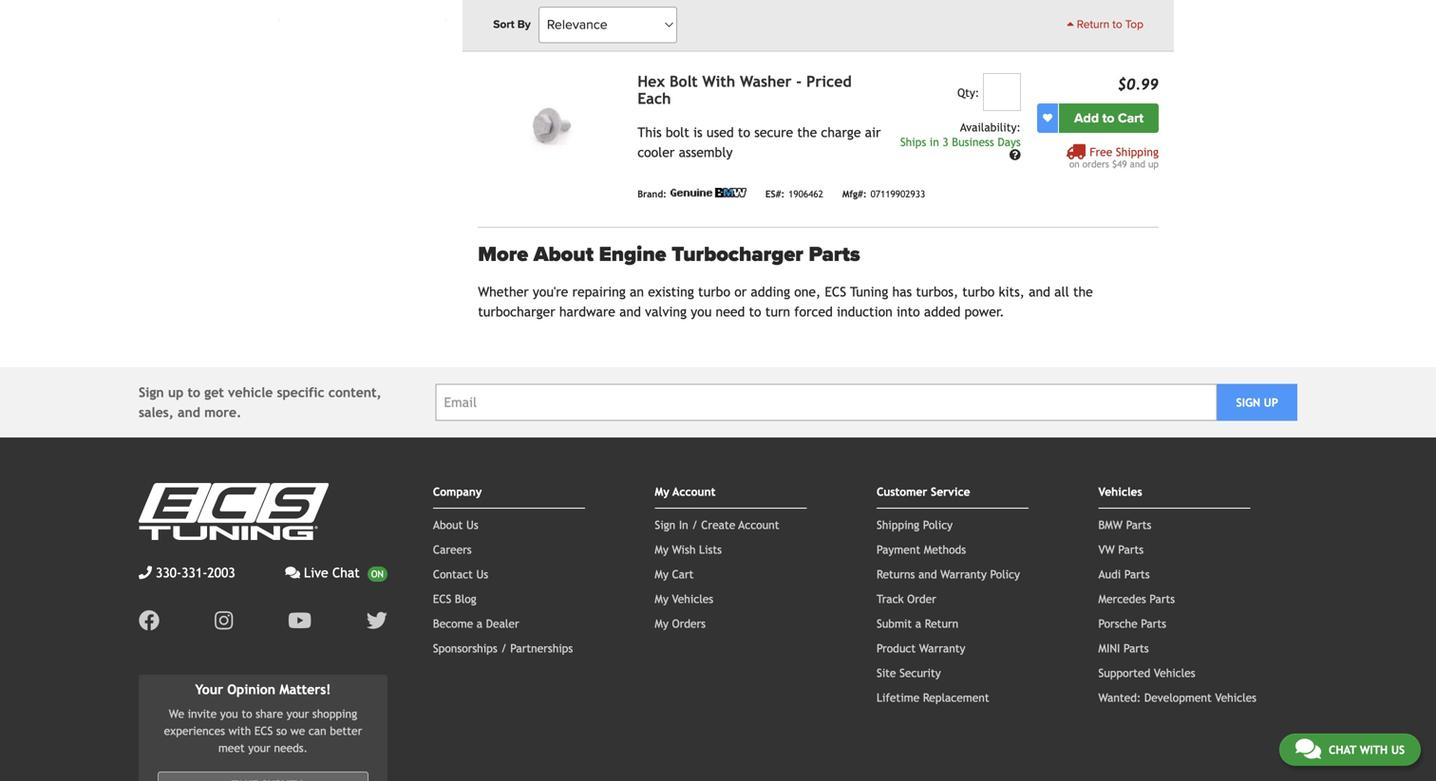 Task type: describe. For each thing, give the bounding box(es) containing it.
valving
[[645, 305, 687, 320]]

free shipping on orders $49 and up
[[1070, 145, 1159, 169]]

1 vertical spatial with
[[1360, 744, 1388, 757]]

live
[[304, 566, 328, 581]]

need
[[716, 305, 745, 320]]

1 vertical spatial about
[[433, 519, 463, 532]]

my wish lists link
[[655, 543, 722, 557]]

forced
[[794, 305, 833, 320]]

ships
[[900, 135, 926, 148]]

into
[[897, 305, 920, 320]]

content,
[[328, 385, 382, 400]]

careers link
[[433, 543, 472, 557]]

development
[[1145, 692, 1212, 705]]

supported vehicles
[[1099, 667, 1196, 680]]

create
[[701, 519, 736, 532]]

careers
[[433, 543, 472, 557]]

331-
[[182, 566, 207, 581]]

my wish lists
[[655, 543, 722, 557]]

with inside 'we invite you to share your shopping experiences with ecs so we can better meet your needs.'
[[229, 725, 251, 738]]

mfg#: 07119902933
[[843, 189, 926, 200]]

vw parts
[[1099, 543, 1144, 557]]

submit a return link
[[877, 618, 959, 631]]

charge
[[821, 125, 861, 140]]

days
[[998, 135, 1021, 148]]

sponsorships / partnerships
[[433, 642, 573, 656]]

we
[[169, 708, 184, 721]]

to inside whether you're repairing an existing turbo or adding one, ecs tuning has turbos, turbo kits, and all the turbocharger hardware and valving you need to turn forced induction into added power.
[[749, 305, 761, 320]]

contact
[[433, 568, 473, 581]]

turn
[[765, 305, 790, 320]]

an
[[630, 285, 644, 300]]

repairing
[[572, 285, 626, 300]]

in
[[930, 135, 939, 148]]

my account
[[655, 485, 716, 499]]

shipping policy
[[877, 519, 953, 532]]

parts for audi parts
[[1125, 568, 1150, 581]]

caret up image
[[1067, 18, 1074, 29]]

this bolt is used to secure the charge air cooler assembly
[[638, 125, 881, 160]]

2 turbo from the left
[[963, 285, 995, 300]]

0 vertical spatial return
[[1077, 18, 1110, 31]]

experiences
[[164, 725, 225, 738]]

cart inside button
[[1118, 110, 1144, 126]]

my for my orders
[[655, 618, 669, 631]]

hardware
[[559, 305, 616, 320]]

by
[[517, 18, 531, 31]]

hex
[[638, 72, 665, 90]]

submit a return
[[877, 618, 959, 631]]

vehicles up wanted: development vehicles
[[1154, 667, 1196, 680]]

porsche
[[1099, 618, 1138, 631]]

facebook logo image
[[139, 611, 160, 632]]

one,
[[794, 285, 821, 300]]

sign up to get vehicle specific content, sales, and more.
[[139, 385, 382, 420]]

us for contact us
[[476, 568, 488, 581]]

sign for sign in / create account
[[655, 519, 676, 532]]

parts for bmw parts
[[1126, 519, 1152, 532]]

sign in / create account link
[[655, 519, 779, 532]]

3
[[943, 135, 949, 148]]

ecs tuning image
[[139, 484, 329, 541]]

more.
[[204, 405, 242, 420]]

hex bolt with washer - priced each
[[638, 72, 852, 107]]

used
[[707, 125, 734, 140]]

wanted:
[[1099, 692, 1141, 705]]

supported
[[1099, 667, 1151, 680]]

chat with us
[[1329, 744, 1405, 757]]

brand: for 2nd genuine bmw - corporate logo from the bottom
[[638, 3, 667, 14]]

needs.
[[274, 742, 308, 755]]

we
[[290, 725, 305, 738]]

my for my account
[[655, 485, 670, 499]]

up for sign up
[[1264, 396, 1279, 409]]

sort by
[[493, 18, 531, 31]]

bolt
[[670, 72, 698, 90]]

induction
[[837, 305, 893, 320]]

become
[[433, 618, 473, 631]]

us for about us
[[466, 519, 478, 532]]

mercedes
[[1099, 593, 1146, 606]]

and left all
[[1029, 285, 1051, 300]]

add to cart
[[1074, 110, 1144, 126]]

a for submit
[[916, 618, 922, 631]]

turbocharger
[[478, 305, 555, 320]]

1906462
[[789, 189, 824, 200]]

1 vertical spatial /
[[501, 642, 507, 656]]

meet
[[218, 742, 245, 755]]

1 turbo from the left
[[698, 285, 731, 300]]

cooler
[[638, 145, 675, 160]]

more about engine turbocharger parts
[[478, 242, 860, 267]]

parts for vw parts
[[1118, 543, 1144, 557]]

2 vertical spatial us
[[1391, 744, 1405, 757]]

has
[[892, 285, 912, 300]]

security
[[900, 667, 941, 680]]

brand: for second genuine bmw - corporate logo
[[638, 189, 667, 200]]

ecs for your opinion matters!
[[254, 725, 273, 738]]

supported vehicles link
[[1099, 667, 1196, 680]]

my for my cart
[[655, 568, 669, 581]]

kits,
[[999, 285, 1025, 300]]

company
[[433, 485, 482, 499]]

returns
[[877, 568, 915, 581]]

hex bolt with washer - priced each link
[[638, 72, 852, 107]]

orders
[[1083, 158, 1110, 169]]

the inside whether you're repairing an existing turbo or adding one, ecs tuning has turbos, turbo kits, and all the turbocharger hardware and valving you need to turn forced induction into added power.
[[1073, 285, 1093, 300]]

all
[[1055, 285, 1069, 300]]

1 horizontal spatial account
[[739, 519, 779, 532]]

my cart
[[655, 568, 694, 581]]

to inside sign up to get vehicle specific content, sales, and more.
[[188, 385, 200, 400]]

my vehicles link
[[655, 593, 714, 606]]

ecs for more about engine turbocharger parts
[[825, 285, 846, 300]]

es#:
[[766, 189, 785, 200]]

turbocharger
[[672, 242, 804, 267]]

parts for porsche parts
[[1141, 618, 1167, 631]]

whether you're repairing an existing turbo or adding one, ecs tuning has turbos, turbo kits, and all the turbocharger hardware and valving you need to turn forced induction into added power.
[[478, 285, 1093, 320]]

audi parts link
[[1099, 568, 1150, 581]]

0 vertical spatial your
[[287, 708, 309, 721]]

comments image
[[285, 567, 300, 580]]

lifetime
[[877, 692, 920, 705]]

1 horizontal spatial ecs
[[433, 593, 452, 606]]

product warranty link
[[877, 642, 966, 656]]

sign for sign up to get vehicle specific content, sales, and more.
[[139, 385, 164, 400]]

free
[[1090, 145, 1113, 158]]

sign in / create account
[[655, 519, 779, 532]]

vehicles up bmw parts link
[[1099, 485, 1142, 499]]

0 vertical spatial warranty
[[941, 568, 987, 581]]

lifetime replacement
[[877, 692, 990, 705]]

about us
[[433, 519, 478, 532]]

0 horizontal spatial shipping
[[877, 519, 920, 532]]

vehicles right development
[[1215, 692, 1257, 705]]

1 genuine bmw - corporate logo image from the top
[[671, 3, 747, 12]]

audi parts
[[1099, 568, 1150, 581]]

add to wish list image
[[1043, 113, 1053, 123]]

up for sign up to get vehicle specific content, sales, and more.
[[168, 385, 184, 400]]

shipping policy link
[[877, 519, 953, 532]]



Task type: locate. For each thing, give the bounding box(es) containing it.
0 vertical spatial policy
[[923, 519, 953, 532]]

parts down mercedes parts
[[1141, 618, 1167, 631]]

we invite you to share your shopping experiences with ecs so we can better meet your needs.
[[164, 708, 362, 755]]

contact us
[[433, 568, 488, 581]]

1 horizontal spatial policy
[[990, 568, 1020, 581]]

adding
[[751, 285, 790, 300]]

2 horizontal spatial ecs
[[825, 285, 846, 300]]

cart down the $0.99
[[1118, 110, 1144, 126]]

account right 'create'
[[739, 519, 779, 532]]

return to top
[[1074, 18, 1144, 31]]

return down order
[[925, 618, 959, 631]]

ecs
[[825, 285, 846, 300], [433, 593, 452, 606], [254, 725, 273, 738]]

twitter logo image
[[367, 611, 388, 632]]

question circle image
[[1010, 149, 1021, 160]]

0 horizontal spatial the
[[797, 125, 817, 140]]

porsche parts link
[[1099, 618, 1167, 631]]

brand: down 'cooler'
[[638, 189, 667, 200]]

added
[[924, 305, 961, 320]]

and inside 'free shipping on orders $49 and up'
[[1130, 158, 1146, 169]]

1 vertical spatial genuine bmw - corporate logo image
[[671, 188, 747, 197]]

mini
[[1099, 642, 1120, 656]]

with
[[702, 72, 735, 90]]

0 vertical spatial the
[[797, 125, 817, 140]]

up inside 'free shipping on orders $49 and up'
[[1149, 158, 1159, 169]]

0 vertical spatial cart
[[1118, 110, 1144, 126]]

with up meet
[[229, 725, 251, 738]]

to inside button
[[1103, 110, 1115, 126]]

account up in
[[673, 485, 716, 499]]

0 vertical spatial with
[[229, 725, 251, 738]]

0 horizontal spatial with
[[229, 725, 251, 738]]

and
[[1130, 158, 1146, 169], [1029, 285, 1051, 300], [620, 305, 641, 320], [178, 405, 200, 420], [919, 568, 937, 581]]

you inside whether you're repairing an existing turbo or adding one, ecs tuning has turbos, turbo kits, and all the turbocharger hardware and valving you need to turn forced induction into added power.
[[691, 305, 712, 320]]

to right used at the top of the page
[[738, 125, 750, 140]]

my up my vehicles
[[655, 568, 669, 581]]

your up we
[[287, 708, 309, 721]]

us right comments icon
[[1391, 744, 1405, 757]]

bolt
[[666, 125, 690, 140]]

returns and warranty policy
[[877, 568, 1020, 581]]

priced
[[807, 72, 852, 90]]

0 horizontal spatial a
[[477, 618, 483, 631]]

0 vertical spatial chat
[[332, 566, 360, 581]]

2003
[[207, 566, 235, 581]]

parts for mini parts
[[1124, 642, 1149, 656]]

you inside 'we invite you to share your shopping experiences with ecs so we can better meet your needs.'
[[220, 708, 238, 721]]

vehicles up the orders
[[672, 593, 714, 606]]

my for my wish lists
[[655, 543, 669, 557]]

$0.99
[[1118, 75, 1159, 93]]

1 vertical spatial warranty
[[919, 642, 966, 656]]

1 horizontal spatial chat
[[1329, 744, 1357, 757]]

lists
[[699, 543, 722, 557]]

comments image
[[1296, 738, 1321, 761]]

parts right vw
[[1118, 543, 1144, 557]]

0 horizontal spatial chat
[[332, 566, 360, 581]]

genuine bmw - corporate logo image down assembly
[[671, 188, 747, 197]]

my down my cart "link"
[[655, 593, 669, 606]]

you left need
[[691, 305, 712, 320]]

so
[[276, 725, 287, 738]]

existing
[[648, 285, 694, 300]]

and up order
[[919, 568, 937, 581]]

0 horizontal spatial cart
[[672, 568, 694, 581]]

instagram logo image
[[215, 611, 233, 632]]

sort
[[493, 18, 515, 31]]

return right caret up icon
[[1077, 18, 1110, 31]]

0 horizontal spatial account
[[673, 485, 716, 499]]

my vehicles
[[655, 593, 714, 606]]

payment methods link
[[877, 543, 966, 557]]

1 horizontal spatial about
[[534, 242, 594, 267]]

my up my wish lists
[[655, 485, 670, 499]]

to left turn
[[749, 305, 761, 320]]

0 vertical spatial /
[[692, 519, 698, 532]]

your right meet
[[248, 742, 271, 755]]

customer service
[[877, 485, 970, 499]]

330-331-2003 link
[[139, 563, 235, 583]]

policy
[[923, 519, 953, 532], [990, 568, 1020, 581]]

contact us link
[[433, 568, 488, 581]]

about us link
[[433, 519, 478, 532]]

0 vertical spatial account
[[673, 485, 716, 499]]

share
[[256, 708, 283, 721]]

1 horizontal spatial your
[[287, 708, 309, 721]]

customer
[[877, 485, 928, 499]]

a left dealer
[[477, 618, 483, 631]]

1 vertical spatial you
[[220, 708, 238, 721]]

0 horizontal spatial sign
[[139, 385, 164, 400]]

and right $49
[[1130, 158, 1146, 169]]

genuine bmw - corporate logo image
[[671, 3, 747, 12], [671, 188, 747, 197]]

1 my from the top
[[655, 485, 670, 499]]

parts for mercedes parts
[[1150, 593, 1175, 606]]

live chat link
[[285, 563, 388, 583]]

my left the orders
[[655, 618, 669, 631]]

1 vertical spatial cart
[[672, 568, 694, 581]]

ecs blog
[[433, 593, 477, 606]]

1 vertical spatial ecs
[[433, 593, 452, 606]]

1 horizontal spatial shipping
[[1116, 145, 1159, 158]]

turbo up need
[[698, 285, 731, 300]]

warranty up the security
[[919, 642, 966, 656]]

chat
[[332, 566, 360, 581], [1329, 744, 1357, 757]]

es#1906462 - 07119902933 - hex bolt with washer - priced each - this bolt is used to secure the charge air cooler assembly - genuine bmw - bmw mini image
[[478, 73, 622, 181]]

1 vertical spatial account
[[739, 519, 779, 532]]

the right secure
[[797, 125, 817, 140]]

2 vertical spatial ecs
[[254, 725, 273, 738]]

parts right bmw at bottom
[[1126, 519, 1152, 532]]

mercedes parts
[[1099, 593, 1175, 606]]

mfg#:
[[843, 189, 867, 200]]

up inside button
[[1264, 396, 1279, 409]]

you
[[691, 305, 712, 320], [220, 708, 238, 721]]

/ right in
[[692, 519, 698, 532]]

availability:
[[960, 120, 1021, 134]]

my left wish
[[655, 543, 669, 557]]

category navigation element
[[277, 0, 448, 20]]

shipping right free
[[1116, 145, 1159, 158]]

specific
[[277, 385, 324, 400]]

and inside sign up to get vehicle specific content, sales, and more.
[[178, 405, 200, 420]]

us right contact
[[476, 568, 488, 581]]

ecs inside whether you're repairing an existing turbo or adding one, ecs tuning has turbos, turbo kits, and all the turbocharger hardware and valving you need to turn forced induction into added power.
[[825, 285, 846, 300]]

turbo up power.
[[963, 285, 995, 300]]

to inside 'we invite you to share your shopping experiences with ecs so we can better meet your needs.'
[[242, 708, 252, 721]]

1 horizontal spatial the
[[1073, 285, 1093, 300]]

ecs right one,
[[825, 285, 846, 300]]

about up careers "link"
[[433, 519, 463, 532]]

my cart link
[[655, 568, 694, 581]]

0 horizontal spatial return
[[925, 618, 959, 631]]

1 vertical spatial policy
[[990, 568, 1020, 581]]

0 horizontal spatial you
[[220, 708, 238, 721]]

dealer
[[486, 618, 519, 631]]

0 horizontal spatial ecs
[[254, 725, 273, 738]]

chat inside live chat link
[[332, 566, 360, 581]]

0 vertical spatial shipping
[[1116, 145, 1159, 158]]

the right all
[[1073, 285, 1093, 300]]

3 my from the top
[[655, 568, 669, 581]]

1 horizontal spatial /
[[692, 519, 698, 532]]

0 vertical spatial us
[[466, 519, 478, 532]]

brand: up "hex"
[[638, 3, 667, 14]]

parts up porsche parts
[[1150, 593, 1175, 606]]

your opinion matters!
[[195, 683, 331, 698]]

ecs inside 'we invite you to share your shopping experiences with ecs so we can better meet your needs.'
[[254, 725, 273, 738]]

0 horizontal spatial up
[[168, 385, 184, 400]]

shipping up payment at the right of page
[[877, 519, 920, 532]]

0 vertical spatial brand:
[[638, 3, 667, 14]]

to left share
[[242, 708, 252, 721]]

us
[[466, 519, 478, 532], [476, 568, 488, 581], [1391, 744, 1405, 757]]

parts up one,
[[809, 242, 860, 267]]

and down an
[[620, 305, 641, 320]]

genuine bmw - corporate logo image up the with
[[671, 3, 747, 12]]

es#: 1906462
[[766, 189, 824, 200]]

cart down wish
[[672, 568, 694, 581]]

1 horizontal spatial cart
[[1118, 110, 1144, 126]]

ecs left so at the bottom of the page
[[254, 725, 273, 738]]

1 horizontal spatial a
[[916, 618, 922, 631]]

invite
[[188, 708, 217, 721]]

the
[[797, 125, 817, 140], [1073, 285, 1093, 300]]

to right add
[[1103, 110, 1115, 126]]

0 vertical spatial ecs
[[825, 285, 846, 300]]

1 vertical spatial us
[[476, 568, 488, 581]]

1 vertical spatial return
[[925, 618, 959, 631]]

a for become
[[477, 618, 483, 631]]

and right the sales,
[[178, 405, 200, 420]]

add to cart button
[[1059, 103, 1159, 133]]

parts up the 'mercedes parts' link at the right bottom of page
[[1125, 568, 1150, 581]]

0 vertical spatial you
[[691, 305, 712, 320]]

sign for sign up
[[1236, 396, 1261, 409]]

2 genuine bmw - corporate logo image from the top
[[671, 188, 747, 197]]

vehicles
[[1099, 485, 1142, 499], [672, 593, 714, 606], [1154, 667, 1196, 680], [1215, 692, 1257, 705]]

mini parts
[[1099, 642, 1149, 656]]

2 horizontal spatial sign
[[1236, 396, 1261, 409]]

parts down porsche parts link
[[1124, 642, 1149, 656]]

Email email field
[[436, 384, 1217, 421]]

more
[[478, 242, 528, 267]]

/ down dealer
[[501, 642, 507, 656]]

this
[[638, 125, 662, 140]]

to left get
[[188, 385, 200, 400]]

1 vertical spatial shipping
[[877, 519, 920, 532]]

0 horizontal spatial your
[[248, 742, 271, 755]]

1 vertical spatial brand:
[[638, 189, 667, 200]]

chat with us link
[[1280, 734, 1421, 767]]

power.
[[965, 305, 1005, 320]]

1 horizontal spatial with
[[1360, 744, 1388, 757]]

shopping
[[312, 708, 357, 721]]

my
[[655, 485, 670, 499], [655, 543, 669, 557], [655, 568, 669, 581], [655, 593, 669, 606], [655, 618, 669, 631]]

phone image
[[139, 567, 152, 580]]

your
[[287, 708, 309, 721], [248, 742, 271, 755]]

1 vertical spatial the
[[1073, 285, 1093, 300]]

you right invite
[[220, 708, 238, 721]]

the inside this bolt is used to secure the charge air cooler assembly
[[797, 125, 817, 140]]

wanted: development vehicles
[[1099, 692, 1257, 705]]

/
[[692, 519, 698, 532], [501, 642, 507, 656]]

chat right comments icon
[[1329, 744, 1357, 757]]

secure
[[754, 125, 793, 140]]

become a dealer link
[[433, 618, 519, 631]]

about
[[534, 242, 594, 267], [433, 519, 463, 532]]

payment
[[877, 543, 921, 557]]

None number field
[[983, 73, 1021, 111]]

shipping inside 'free shipping on orders $49 and up'
[[1116, 145, 1159, 158]]

0 horizontal spatial about
[[433, 519, 463, 532]]

1 brand: from the top
[[638, 3, 667, 14]]

porsche parts
[[1099, 618, 1167, 631]]

chat inside chat with us link
[[1329, 744, 1357, 757]]

sign up
[[1236, 396, 1279, 409]]

1 horizontal spatial return
[[1077, 18, 1110, 31]]

1 horizontal spatial up
[[1149, 158, 1159, 169]]

330-
[[156, 566, 182, 581]]

2 horizontal spatial up
[[1264, 396, 1279, 409]]

matters!
[[280, 683, 331, 698]]

up inside sign up to get vehicle specific content, sales, and more.
[[168, 385, 184, 400]]

site
[[877, 667, 896, 680]]

1 horizontal spatial turbo
[[963, 285, 995, 300]]

0 horizontal spatial policy
[[923, 519, 953, 532]]

my for my vehicles
[[655, 593, 669, 606]]

a right submit
[[916, 618, 922, 631]]

replacement
[[923, 692, 990, 705]]

youtube logo image
[[288, 611, 312, 632]]

to inside this bolt is used to secure the charge air cooler assembly
[[738, 125, 750, 140]]

to left the top
[[1113, 18, 1123, 31]]

us up careers "link"
[[466, 519, 478, 532]]

2 a from the left
[[916, 618, 922, 631]]

assembly
[[679, 145, 733, 160]]

warranty down methods
[[941, 568, 987, 581]]

0 horizontal spatial turbo
[[698, 285, 731, 300]]

a
[[477, 618, 483, 631], [916, 618, 922, 631]]

or
[[735, 285, 747, 300]]

0 vertical spatial genuine bmw - corporate logo image
[[671, 3, 747, 12]]

0 vertical spatial about
[[534, 242, 594, 267]]

sign inside button
[[1236, 396, 1261, 409]]

1 vertical spatial your
[[248, 742, 271, 755]]

1 horizontal spatial sign
[[655, 519, 676, 532]]

returns and warranty policy link
[[877, 568, 1020, 581]]

1 a from the left
[[477, 618, 483, 631]]

chat right live
[[332, 566, 360, 581]]

track order
[[877, 593, 937, 606]]

0 horizontal spatial /
[[501, 642, 507, 656]]

ecs left blog
[[433, 593, 452, 606]]

sign up button
[[1217, 384, 1298, 421]]

with right comments icon
[[1360, 744, 1388, 757]]

better
[[330, 725, 362, 738]]

1 horizontal spatial you
[[691, 305, 712, 320]]

sign inside sign up to get vehicle specific content, sales, and more.
[[139, 385, 164, 400]]

2 my from the top
[[655, 543, 669, 557]]

2 brand: from the top
[[638, 189, 667, 200]]

4 my from the top
[[655, 593, 669, 606]]

5 my from the top
[[655, 618, 669, 631]]

1 vertical spatial chat
[[1329, 744, 1357, 757]]

about up you're
[[534, 242, 594, 267]]



Task type: vqa. For each thing, say whether or not it's contained in the screenshot.
331-
yes



